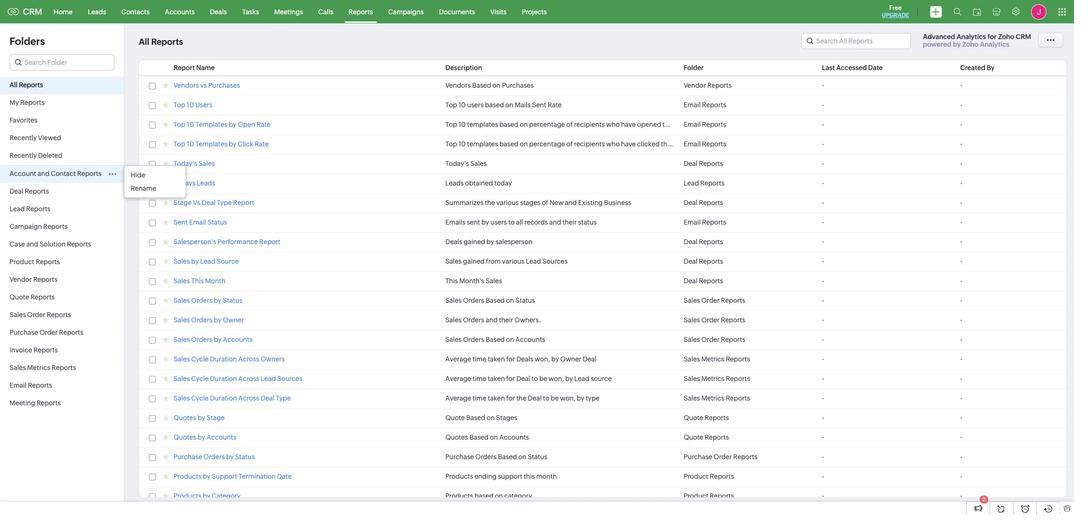 Task type: vqa. For each thing, say whether or not it's contained in the screenshot.
Add a note... Field
no



Task type: locate. For each thing, give the bounding box(es) containing it.
upgrade
[[882, 12, 910, 19]]

purchase order reports
[[10, 329, 83, 336], [684, 453, 758, 461]]

email for top 10 templates based on percentage of recipients who have opened the email
[[684, 121, 701, 128]]

cycle up 'quotes by stage'
[[191, 395, 209, 402]]

vendors based on purchases
[[446, 82, 534, 89]]

quotes by stage link
[[174, 414, 225, 423]]

for down average time taken for deals won, by owner deal
[[507, 375, 515, 383]]

summarizes
[[446, 199, 484, 207]]

0 vertical spatial vendor
[[684, 82, 707, 89]]

by inside advanced analytics for zoho crm powered by zoho analytics
[[954, 41, 961, 48]]

sent
[[467, 218, 480, 226]]

0 vertical spatial stage
[[174, 199, 192, 207]]

email reports for top 10 users based on mails sent rate
[[684, 101, 727, 109]]

10 for top 10 templates based on percentage of recipients who have clicked the email
[[459, 140, 466, 148]]

metrics for average time taken for deal to be won, by lead source
[[702, 375, 725, 383]]

have left opened
[[621, 121, 636, 128]]

from
[[486, 258, 501, 265]]

1 vertical spatial across
[[238, 375, 259, 383]]

10 down top 10 users 'link'
[[187, 121, 194, 128]]

quotes for quotes by stage
[[174, 414, 196, 422]]

accounts
[[165, 8, 195, 16], [223, 336, 253, 343], [516, 336, 546, 343], [207, 434, 237, 441], [500, 434, 529, 441]]

purchases up the mails
[[502, 82, 534, 89]]

0 horizontal spatial their
[[499, 316, 514, 324]]

10 inside top 10 users 'link'
[[187, 101, 194, 109]]

2 have from the top
[[621, 140, 636, 148]]

who for opened
[[607, 121, 620, 128]]

sources down owners
[[277, 375, 303, 383]]

top for top 10 users based on mails sent rate
[[446, 101, 457, 109]]

recently
[[10, 134, 37, 142], [10, 152, 37, 159]]

calls
[[319, 8, 334, 16]]

average for average time taken for deals won, by owner deal
[[446, 355, 471, 363]]

won,
[[535, 355, 550, 363], [549, 375, 564, 383], [561, 395, 576, 402]]

0 horizontal spatial users
[[467, 101, 484, 109]]

won, up the average time taken for the deal to be won, by type
[[549, 375, 564, 383]]

10 down "vendors based on purchases"
[[459, 101, 466, 109]]

1 vertical spatial to
[[532, 375, 538, 383]]

purchases right vs
[[208, 82, 240, 89]]

2 recently from the top
[[10, 152, 37, 159]]

today's up todays
[[174, 160, 197, 167]]

1 vertical spatial recently
[[10, 152, 37, 159]]

sales order reports for sales orders and their owners.
[[684, 316, 746, 324]]

1 vertical spatial duration
[[210, 375, 237, 383]]

sales orders by accounts link
[[174, 336, 253, 345]]

10 up leads obtained today on the left top of the page
[[459, 140, 466, 148]]

lead reports
[[684, 179, 725, 187], [10, 205, 50, 213]]

0 vertical spatial templates
[[467, 121, 498, 128]]

sources for sales cycle duration across lead sources
[[277, 375, 303, 383]]

1 vertical spatial cycle
[[191, 375, 209, 383]]

users down "vendors based on purchases"
[[467, 101, 484, 109]]

1 recently from the top
[[10, 134, 37, 142]]

duration down sales cycle duration across owners link
[[210, 375, 237, 383]]

vendors for vendors vs purchases
[[174, 82, 199, 89]]

deal inside 'link'
[[10, 187, 23, 195]]

1 duration from the top
[[210, 355, 237, 363]]

0 vertical spatial have
[[621, 121, 636, 128]]

3 duration from the top
[[210, 395, 237, 402]]

duration
[[210, 355, 237, 363], [210, 375, 237, 383], [210, 395, 237, 402]]

duration down sales orders by accounts link
[[210, 355, 237, 363]]

recipients for opened
[[575, 121, 605, 128]]

0 horizontal spatial type
[[217, 199, 232, 207]]

all reports link
[[0, 77, 124, 94]]

2 vendors from the left
[[446, 82, 471, 89]]

this left month
[[191, 277, 204, 285]]

10 inside top 10 templates by click rate link
[[187, 140, 194, 148]]

1 who from the top
[[607, 121, 620, 128]]

3 time from the top
[[473, 395, 487, 402]]

and right case
[[26, 240, 38, 248]]

purchase orders by status
[[174, 453, 255, 461]]

all up my
[[10, 81, 17, 89]]

product for products based on category
[[684, 492, 709, 500]]

based up quotes based on accounts
[[467, 414, 486, 422]]

1 horizontal spatial report
[[233, 199, 254, 207]]

and down sales orders based on status
[[486, 316, 498, 324]]

2 who from the top
[[607, 140, 620, 148]]

0 horizontal spatial leads
[[88, 8, 106, 16]]

1 vertical spatial average
[[446, 375, 471, 383]]

1 vertical spatial sent
[[174, 218, 188, 226]]

email for top 10 users based on mails sent rate
[[684, 101, 701, 109]]

based for top 10 users based on mails sent rate
[[485, 101, 504, 109]]

10 for top 10 templates by click rate
[[187, 140, 194, 148]]

for up stages
[[507, 395, 515, 402]]

1 time from the top
[[473, 355, 487, 363]]

top 10 users based on mails sent rate
[[446, 101, 562, 109]]

have for clicked
[[621, 140, 636, 148]]

products for products based on category
[[446, 492, 474, 500]]

2 horizontal spatial leads
[[446, 179, 464, 187]]

deals up average time taken for deal to be won, by lead source
[[517, 355, 534, 363]]

products up products by category
[[174, 473, 202, 480]]

accounts inside sales orders by accounts link
[[223, 336, 253, 343]]

0 vertical spatial taken
[[488, 355, 505, 363]]

and down deleted
[[38, 170, 49, 177]]

2 horizontal spatial deals
[[517, 355, 534, 363]]

0 vertical spatial their
[[563, 218, 577, 226]]

1 horizontal spatial leads
[[197, 179, 215, 187]]

0 vertical spatial crm
[[23, 7, 42, 17]]

templates inside top 10 templates by click rate link
[[195, 140, 228, 148]]

1 horizontal spatial vendor
[[684, 82, 707, 89]]

orders for sales orders and their owners.
[[463, 316, 485, 324]]

sales orders by owner link
[[174, 316, 244, 325]]

1 vertical spatial quote reports
[[684, 414, 729, 422]]

product for products ending support this month
[[684, 473, 709, 480]]

quotes
[[174, 414, 196, 422], [174, 434, 196, 441], [446, 434, 468, 441]]

analytics up created
[[957, 33, 987, 41]]

1 horizontal spatial be
[[551, 395, 559, 402]]

orders up the ending
[[476, 453, 497, 461]]

1 vertical spatial type
[[276, 395, 291, 402]]

recently inside "link"
[[10, 152, 37, 159]]

0 vertical spatial users
[[467, 101, 484, 109]]

top 10 templates by click rate link
[[174, 140, 269, 149]]

email reports
[[684, 101, 727, 109], [684, 121, 727, 128], [684, 140, 727, 148], [684, 218, 727, 226], [10, 382, 52, 389]]

vendor reports link
[[0, 271, 124, 289]]

products
[[174, 473, 202, 480], [446, 473, 474, 480], [174, 492, 202, 500], [446, 492, 474, 500]]

order for sales orders based on accounts
[[702, 336, 720, 343]]

date right accessed
[[869, 64, 883, 72]]

top 10 templates based on percentage of recipients who have clicked the email
[[446, 140, 690, 148]]

sales metrics reports link
[[0, 360, 124, 377]]

orders down sales orders by status link
[[191, 316, 213, 324]]

10 inside top 10 templates by open rate link
[[187, 121, 194, 128]]

2 vertical spatial product
[[684, 492, 709, 500]]

time for average time taken for deals won, by owner deal
[[473, 355, 487, 363]]

sales metrics reports for average time taken for deal to be won, by lead source
[[684, 375, 751, 383]]

today's sales up leads obtained today on the left top of the page
[[446, 160, 487, 167]]

templates down top 10 templates by open rate link
[[195, 140, 228, 148]]

3 average from the top
[[446, 395, 471, 402]]

sales order reports for sales orders based on status
[[684, 297, 746, 304]]

across
[[238, 355, 259, 363], [238, 375, 259, 383], [238, 395, 259, 402]]

quotes down quotes by stage link
[[174, 434, 196, 441]]

2 vertical spatial time
[[473, 395, 487, 402]]

templates
[[467, 121, 498, 128], [467, 140, 498, 148]]

2 vertical spatial across
[[238, 395, 259, 402]]

order for purchase orders based on status
[[714, 453, 732, 461]]

by left type
[[577, 395, 585, 402]]

owner up sales orders by accounts on the bottom left of the page
[[223, 316, 244, 324]]

across up sales cycle duration across lead sources on the bottom of the page
[[238, 355, 259, 363]]

percentage for opened
[[530, 121, 565, 128]]

to down average time taken for deal to be won, by lead source
[[543, 395, 550, 402]]

1 vertical spatial recipients
[[575, 140, 605, 148]]

deal reports for today's sales
[[684, 160, 724, 167]]

templates for open
[[195, 121, 228, 128]]

0 horizontal spatial vendor reports
[[10, 276, 58, 283]]

all down contacts link
[[139, 37, 149, 47]]

deal reports link
[[0, 183, 124, 201]]

percentage up top 10 templates based on percentage of recipients who have clicked the email
[[530, 121, 565, 128]]

meetings
[[274, 8, 303, 16]]

visits link
[[483, 0, 515, 23]]

by down 'sales orders by owner' link
[[214, 336, 222, 343]]

taken for deal
[[488, 375, 505, 383]]

sales order reports for sales orders based on accounts
[[684, 336, 746, 343]]

their left owners.
[[499, 316, 514, 324]]

various down salesperson
[[502, 258, 525, 265]]

quote reports for quote based on stages
[[684, 414, 729, 422]]

2 templates from the top
[[195, 140, 228, 148]]

vendors vs purchases link
[[174, 82, 240, 91]]

1 percentage from the top
[[530, 121, 565, 128]]

leads inside leads link
[[88, 8, 106, 16]]

1 vertical spatial deals
[[446, 238, 463, 246]]

0 horizontal spatial stage
[[174, 199, 192, 207]]

0 vertical spatial percentage
[[530, 121, 565, 128]]

0 vertical spatial vendor reports
[[684, 82, 732, 89]]

deleted
[[38, 152, 62, 159]]

meetings link
[[267, 0, 311, 23]]

0 vertical spatial to
[[509, 218, 515, 226]]

orders down sales orders and their owners.
[[463, 336, 485, 343]]

report up performance
[[233, 199, 254, 207]]

0 vertical spatial time
[[473, 355, 487, 363]]

products by support termination date link
[[174, 473, 292, 482]]

products ending support this month
[[446, 473, 557, 480]]

1 have from the top
[[621, 121, 636, 128]]

by down month
[[214, 297, 222, 304]]

report name
[[174, 64, 215, 72]]

10 for top 10 templates by open rate
[[187, 121, 194, 128]]

won, left type
[[561, 395, 576, 402]]

gained down sent
[[464, 238, 486, 246]]

2 duration from the top
[[210, 375, 237, 383]]

product reports for products based on category
[[684, 492, 735, 500]]

product reports for products ending support this month
[[684, 473, 735, 480]]

1 horizontal spatial lead reports
[[684, 179, 725, 187]]

0 vertical spatial gained
[[464, 238, 486, 246]]

templates down users
[[195, 121, 228, 128]]

10 for top 10 users
[[187, 101, 194, 109]]

1 recipients from the top
[[575, 121, 605, 128]]

stage vs deal type report link
[[174, 199, 254, 208]]

templates for top 10 templates based on percentage of recipients who have clicked the email
[[467, 140, 498, 148]]

1 vertical spatial rate
[[257, 121, 271, 128]]

recently deleted link
[[0, 147, 124, 165]]

based down sales orders and their owners.
[[486, 336, 505, 343]]

1 vertical spatial vendor reports
[[10, 276, 58, 283]]

of
[[567, 121, 573, 128], [567, 140, 573, 148], [542, 199, 549, 207]]

type down owners
[[276, 395, 291, 402]]

top for top 10 users
[[174, 101, 185, 109]]

my
[[10, 99, 19, 106]]

for for by
[[507, 375, 515, 383]]

open
[[238, 121, 255, 128]]

contacts link
[[114, 0, 157, 23]]

0 horizontal spatial this
[[191, 277, 204, 285]]

sent right the mails
[[532, 101, 547, 109]]

description
[[446, 64, 482, 72]]

0 horizontal spatial today's
[[174, 160, 197, 167]]

accounts up purchase orders by status in the left of the page
[[207, 434, 237, 441]]

this
[[524, 473, 535, 480]]

taken up stages
[[488, 395, 505, 402]]

today's sales link
[[174, 160, 215, 169]]

2 vertical spatial average
[[446, 395, 471, 402]]

time for average time taken for deal to be won, by lead source
[[473, 375, 487, 383]]

1 vertical spatial templates
[[467, 140, 498, 148]]

campaigns
[[388, 8, 424, 16]]

1 horizontal spatial purchases
[[502, 82, 534, 89]]

email for top 10 templates based on percentage of recipients who have opened the email
[[675, 121, 691, 128]]

1 horizontal spatial crm
[[1017, 33, 1032, 41]]

of up top 10 templates based on percentage of recipients who have clicked the email
[[567, 121, 573, 128]]

products down products ending support this month
[[446, 492, 474, 500]]

last accessed date
[[823, 64, 883, 72]]

2 templates from the top
[[467, 140, 498, 148]]

deal reports for this month's sales
[[684, 277, 724, 285]]

accessed
[[837, 64, 867, 72]]

email for emails sent by users to all records and their status
[[684, 218, 701, 226]]

1 this from the left
[[191, 277, 204, 285]]

1 vertical spatial stage
[[207, 414, 225, 422]]

sales metrics reports for average time taken for deals won, by owner deal
[[684, 355, 751, 363]]

time for average time taken for the deal to be won, by type
[[473, 395, 487, 402]]

1 horizontal spatial date
[[869, 64, 883, 72]]

1 templates from the top
[[467, 121, 498, 128]]

across for owners
[[238, 355, 259, 363]]

2 across from the top
[[238, 375, 259, 383]]

0 vertical spatial lead reports
[[684, 179, 725, 187]]

across inside sales cycle duration across owners link
[[238, 355, 259, 363]]

email reports for top 10 templates based on percentage of recipients who have opened the email
[[684, 121, 727, 128]]

email
[[684, 101, 701, 109], [684, 121, 701, 128], [684, 140, 701, 148], [189, 218, 206, 226], [684, 218, 701, 226], [10, 382, 27, 389]]

1 vertical spatial crm
[[1017, 33, 1032, 41]]

order
[[702, 297, 720, 304], [27, 311, 45, 319], [702, 316, 720, 324], [40, 329, 58, 336], [702, 336, 720, 343], [714, 453, 732, 461]]

tasks link
[[235, 0, 267, 23]]

vendors
[[174, 82, 199, 89], [446, 82, 471, 89]]

2 vertical spatial rate
[[255, 140, 269, 148]]

1 horizontal spatial to
[[532, 375, 538, 383]]

powered
[[924, 41, 952, 48]]

viewed
[[38, 134, 61, 142]]

0 horizontal spatial vendor
[[10, 276, 32, 283]]

2 percentage from the top
[[530, 140, 565, 148]]

10 for top 10 users based on mails sent rate
[[459, 101, 466, 109]]

based for top 10 templates based on percentage of recipients who have opened the email
[[500, 121, 519, 128]]

across inside sales cycle duration across lead sources link
[[238, 375, 259, 383]]

2 average from the top
[[446, 375, 471, 383]]

orders for sales orders based on status
[[463, 297, 485, 304]]

1 horizontal spatial users
[[491, 218, 507, 226]]

of for opened
[[567, 121, 573, 128]]

owner
[[223, 316, 244, 324], [561, 355, 582, 363]]

sales orders and their owners.
[[446, 316, 541, 324]]

crm
[[23, 7, 42, 17], [1017, 33, 1032, 41]]

orders for sales orders by status
[[191, 297, 213, 304]]

leads right 'home' link
[[88, 8, 106, 16]]

10 left users
[[187, 101, 194, 109]]

time
[[473, 355, 487, 363], [473, 375, 487, 383], [473, 395, 487, 402]]

ending
[[475, 473, 497, 480]]

1 taken from the top
[[488, 355, 505, 363]]

deals down emails
[[446, 238, 463, 246]]

the right clicked
[[661, 140, 672, 148]]

2 today's sales from the left
[[446, 160, 487, 167]]

1 templates from the top
[[195, 121, 228, 128]]

deal reports for sales gained from various lead sources
[[684, 258, 724, 265]]

1 purchases from the left
[[208, 82, 240, 89]]

1 horizontal spatial today's sales
[[446, 160, 487, 167]]

users left 'all'
[[491, 218, 507, 226]]

templates down top 10 users based on mails sent rate
[[467, 121, 498, 128]]

deals for deals
[[210, 8, 227, 16]]

vendors down description
[[446, 82, 471, 89]]

vendor down folder
[[684, 82, 707, 89]]

percentage down top 10 templates based on percentage of recipients who have opened the email
[[530, 140, 565, 148]]

recipients down top 10 templates based on percentage of recipients who have opened the email
[[575, 140, 605, 148]]

0 horizontal spatial to
[[509, 218, 515, 226]]

0 vertical spatial owner
[[223, 316, 244, 324]]

this left month's
[[446, 277, 458, 285]]

be down average time taken for deal to be won, by lead source
[[551, 395, 559, 402]]

calls link
[[311, 0, 341, 23]]

1 vertical spatial gained
[[463, 258, 485, 265]]

vendor down case
[[10, 276, 32, 283]]

report
[[174, 64, 195, 72], [233, 199, 254, 207], [259, 238, 281, 246]]

by down quotes by stage link
[[198, 434, 205, 441]]

top inside 'link'
[[174, 101, 185, 109]]

status up termination
[[235, 453, 255, 461]]

1 horizontal spatial deals
[[446, 238, 463, 246]]

1 across from the top
[[238, 355, 259, 363]]

2 horizontal spatial to
[[543, 395, 550, 402]]

1 horizontal spatial owner
[[561, 355, 582, 363]]

crm up folders
[[23, 7, 42, 17]]

across for lead
[[238, 375, 259, 383]]

0 horizontal spatial owner
[[223, 316, 244, 324]]

templates for click
[[195, 140, 228, 148]]

for down sales orders based on accounts at the bottom of page
[[507, 355, 515, 363]]

recently up account
[[10, 152, 37, 159]]

advanced analytics for zoho crm powered by zoho analytics
[[924, 33, 1032, 48]]

deal reports for deals gained by salesperson
[[684, 238, 724, 246]]

today's sales
[[174, 160, 215, 167], [446, 160, 487, 167]]

1 vertical spatial date
[[277, 473, 292, 480]]

1 horizontal spatial sent
[[532, 101, 547, 109]]

1 vertical spatial templates
[[195, 140, 228, 148]]

their
[[563, 218, 577, 226], [499, 316, 514, 324]]

1 vertical spatial various
[[502, 258, 525, 265]]

2 time from the top
[[473, 375, 487, 383]]

be up the average time taken for the deal to be won, by type
[[540, 375, 548, 383]]

top 10 templates by click rate
[[174, 140, 269, 148]]

1 vendors from the left
[[174, 82, 199, 89]]

products by category
[[174, 492, 241, 500]]

2 vertical spatial deals
[[517, 355, 534, 363]]

based down quote based on stages
[[470, 434, 489, 441]]

across inside sales cycle duration across deal type link
[[238, 395, 259, 402]]

1 average from the top
[[446, 355, 471, 363]]

for for won,
[[507, 395, 515, 402]]

vendors for vendors based on purchases
[[446, 82, 471, 89]]

metrics for average time taken for deals won, by owner deal
[[702, 355, 725, 363]]

zoho
[[999, 33, 1015, 41], [963, 41, 979, 48]]

top 10 templates by open rate link
[[174, 121, 271, 130]]

templates inside top 10 templates by open rate link
[[195, 121, 228, 128]]

sent up salesperson's
[[174, 218, 188, 226]]

Search Folder text field
[[10, 55, 114, 70]]

email reports for emails sent by users to all records and their status
[[684, 218, 727, 226]]

1 cycle from the top
[[191, 355, 209, 363]]

of down top 10 templates based on percentage of recipients who have opened the email
[[567, 140, 573, 148]]

recipients
[[575, 121, 605, 128], [575, 140, 605, 148]]

for inside advanced analytics for zoho crm powered by zoho analytics
[[988, 33, 997, 41]]

visits
[[491, 8, 507, 16]]

quotes down quote based on stages
[[446, 434, 468, 441]]

1 today's sales from the left
[[174, 160, 215, 167]]

who left opened
[[607, 121, 620, 128]]

today's sales up todays leads
[[174, 160, 215, 167]]

category
[[212, 492, 241, 500]]

2 horizontal spatial report
[[259, 238, 281, 246]]

profile image
[[1032, 4, 1047, 19]]

order for sales orders and their owners.
[[702, 316, 720, 324]]

0 vertical spatial cycle
[[191, 355, 209, 363]]

users
[[195, 101, 213, 109]]

stages
[[521, 199, 541, 207]]

based
[[485, 101, 504, 109], [500, 121, 519, 128], [500, 140, 519, 148], [475, 492, 494, 500]]

products for products by category
[[174, 492, 202, 500]]

2 taken from the top
[[488, 375, 505, 383]]

case and solution reports link
[[0, 236, 124, 254]]

3 cycle from the top
[[191, 395, 209, 402]]

sales cycle duration across owners
[[174, 355, 285, 363]]

percentage for clicked
[[530, 140, 565, 148]]

leads obtained today
[[446, 179, 512, 187]]

duration down sales cycle duration across lead sources link
[[210, 395, 237, 402]]

1 horizontal spatial all reports
[[139, 37, 183, 47]]

2 vertical spatial product reports
[[684, 492, 735, 500]]

product
[[10, 258, 34, 266], [684, 473, 709, 480], [684, 492, 709, 500]]

0 vertical spatial of
[[567, 121, 573, 128]]

3 across from the top
[[238, 395, 259, 402]]

based down description
[[472, 82, 492, 89]]

owners.
[[515, 316, 541, 324]]

0 horizontal spatial sources
[[277, 375, 303, 383]]

1 horizontal spatial sources
[[543, 258, 568, 265]]

invoice
[[10, 346, 32, 354]]

top 10 users
[[174, 101, 213, 109]]

3 taken from the top
[[488, 395, 505, 402]]

email right opened
[[675, 121, 691, 128]]

0 vertical spatial average
[[446, 355, 471, 363]]

10 down top 10 users based on mails sent rate
[[459, 121, 466, 128]]

0 vertical spatial all
[[139, 37, 149, 47]]

accounts inside quotes by accounts link
[[207, 434, 237, 441]]

deal reports inside 'link'
[[10, 187, 49, 195]]

1 vertical spatial sources
[[277, 375, 303, 383]]

rate right open
[[257, 121, 271, 128]]

0 vertical spatial duration
[[210, 355, 237, 363]]

by left category
[[203, 492, 211, 500]]

2 recipients from the top
[[575, 140, 605, 148]]

to up the average time taken for the deal to be won, by type
[[532, 375, 538, 383]]

by up from
[[487, 238, 494, 246]]

month's
[[460, 277, 485, 285]]

2 cycle from the top
[[191, 375, 209, 383]]

2 vertical spatial quote reports
[[684, 434, 729, 441]]

1 vertical spatial product
[[684, 473, 709, 480]]

by up average time taken for deal to be won, by lead source
[[552, 355, 559, 363]]

1 horizontal spatial all
[[139, 37, 149, 47]]

stage up the quotes by accounts
[[207, 414, 225, 422]]

0 horizontal spatial all reports
[[10, 81, 43, 89]]



Task type: describe. For each thing, give the bounding box(es) containing it.
0 vertical spatial various
[[497, 199, 519, 207]]

this month's sales
[[446, 277, 502, 285]]

meeting reports link
[[0, 395, 124, 413]]

across for deal
[[238, 395, 259, 402]]

Search All Reports text field
[[802, 33, 911, 49]]

quotes for quotes by accounts
[[174, 434, 196, 441]]

sales by lead source link
[[174, 258, 239, 267]]

favorites link
[[0, 112, 124, 130]]

date inside products by support termination date link
[[277, 473, 292, 480]]

based up support
[[498, 453, 517, 461]]

deal reports for summarizes the various stages of new and existing business
[[684, 199, 724, 207]]

products for products by support termination date
[[174, 473, 202, 480]]

created
[[961, 64, 986, 72]]

status down month
[[223, 297, 243, 304]]

recently viewed
[[10, 134, 61, 142]]

salesperson's performance report
[[174, 238, 281, 246]]

accounts down owners.
[[516, 336, 546, 343]]

2 vertical spatial report
[[259, 238, 281, 246]]

0 vertical spatial product
[[10, 258, 34, 266]]

vendors vs purchases
[[174, 82, 240, 89]]

recently deleted
[[10, 152, 62, 159]]

leads for leads obtained today
[[446, 179, 464, 187]]

based up sales orders and their owners.
[[486, 297, 505, 304]]

1 today's from the left
[[174, 160, 197, 167]]

by left "click"
[[229, 140, 237, 148]]

accounts down stages
[[500, 434, 529, 441]]

by up the quotes by accounts
[[198, 414, 205, 422]]

projects
[[522, 8, 547, 16]]

status down the stage vs deal type report link
[[208, 218, 227, 226]]

1 vertical spatial vendor
[[10, 276, 32, 283]]

cycle for sales cycle duration across lead sources
[[191, 375, 209, 383]]

1 vertical spatial report
[[233, 199, 254, 207]]

salesperson's
[[174, 238, 216, 246]]

by left source
[[566, 375, 573, 383]]

product reports link
[[0, 254, 124, 271]]

existing
[[579, 199, 603, 207]]

2 vertical spatial won,
[[561, 395, 576, 402]]

sales gained from various lead sources
[[446, 258, 568, 265]]

1 vertical spatial be
[[551, 395, 559, 402]]

stage vs deal type report
[[174, 199, 254, 207]]

duration for owners
[[210, 355, 237, 363]]

2 vertical spatial of
[[542, 199, 549, 207]]

stage inside quotes by stage link
[[207, 414, 225, 422]]

source
[[591, 375, 612, 383]]

quotes by accounts
[[174, 434, 237, 441]]

sources for sales gained from various lead sources
[[543, 258, 568, 265]]

order for sales orders based on status
[[702, 297, 720, 304]]

vs
[[193, 199, 200, 207]]

sales this month
[[174, 277, 226, 285]]

and right records
[[550, 218, 562, 226]]

10 for top 10 templates based on percentage of recipients who have opened the email
[[459, 121, 466, 128]]

by right sent
[[482, 218, 489, 226]]

gained for sales
[[463, 258, 485, 265]]

1 horizontal spatial vendor reports
[[684, 82, 732, 89]]

0 vertical spatial date
[[869, 64, 883, 72]]

salesperson
[[496, 238, 533, 246]]

deals link
[[202, 0, 235, 23]]

name
[[196, 64, 215, 72]]

top 10 templates by open rate
[[174, 121, 271, 128]]

stages
[[496, 414, 518, 422]]

by left open
[[229, 121, 237, 128]]

recently for recently deleted
[[10, 152, 37, 159]]

top for top 10 templates based on percentage of recipients who have opened the email
[[446, 121, 457, 128]]

month
[[537, 473, 557, 480]]

the down average time taken for deal to be won, by lead source
[[517, 395, 527, 402]]

sales orders by status link
[[174, 297, 243, 306]]

projects link
[[515, 0, 555, 23]]

meeting reports
[[10, 399, 61, 407]]

accounts left deals link
[[165, 8, 195, 16]]

0 vertical spatial rate
[[548, 101, 562, 109]]

email for top 10 templates based on percentage of recipients who have clicked the email
[[673, 140, 690, 148]]

sales orders based on accounts
[[446, 336, 546, 343]]

clicked
[[638, 140, 660, 148]]

sales cycle duration across owners link
[[174, 355, 285, 364]]

top for top 10 templates by click rate
[[174, 140, 185, 148]]

1 vertical spatial owner
[[561, 355, 582, 363]]

free upgrade
[[882, 4, 910, 19]]

summarizes the various stages of new and existing business
[[446, 199, 632, 207]]

0 vertical spatial product reports
[[10, 258, 60, 266]]

quotes for quotes based on accounts
[[446, 434, 468, 441]]

todays leads link
[[174, 179, 215, 188]]

documents link
[[432, 0, 483, 23]]

1 vertical spatial won,
[[549, 375, 564, 383]]

recently viewed link
[[0, 130, 124, 147]]

templates for top 10 templates based on percentage of recipients who have opened the email
[[467, 121, 498, 128]]

top for top 10 templates based on percentage of recipients who have clicked the email
[[446, 140, 457, 148]]

by right created
[[987, 64, 995, 72]]

sent inside sent email status link
[[174, 218, 188, 226]]

by down salesperson's
[[191, 258, 199, 265]]

average time taken for deals won, by owner deal
[[446, 355, 597, 363]]

today
[[495, 179, 512, 187]]

status
[[579, 218, 597, 226]]

rename
[[131, 185, 156, 192]]

emails
[[446, 218, 466, 226]]

0 horizontal spatial all
[[10, 81, 17, 89]]

month
[[205, 277, 226, 285]]

the right opened
[[663, 121, 673, 128]]

0 horizontal spatial zoho
[[963, 41, 979, 48]]

orders for purchase orders based on status
[[476, 453, 497, 461]]

products by support termination date
[[174, 473, 292, 480]]

who for clicked
[[607, 140, 620, 148]]

leads link
[[80, 0, 114, 23]]

the down obtained on the left top
[[485, 199, 495, 207]]

purchase orders based on status
[[446, 453, 548, 461]]

campaign reports
[[10, 223, 68, 230]]

deals for deals gained by salesperson
[[446, 238, 463, 246]]

type
[[586, 395, 600, 402]]

reports inside 'link'
[[25, 187, 49, 195]]

todays leads
[[174, 179, 215, 187]]

1 horizontal spatial their
[[563, 218, 577, 226]]

taken for the
[[488, 395, 505, 402]]

crm inside advanced analytics for zoho crm powered by zoho analytics
[[1017, 33, 1032, 41]]

2 purchases from the left
[[502, 82, 534, 89]]

sales metrics reports for average time taken for the deal to be won, by type
[[684, 395, 751, 402]]

orders for purchase orders by status
[[204, 453, 225, 461]]

cycle for sales cycle duration across deal type
[[191, 395, 209, 402]]

of for clicked
[[567, 140, 573, 148]]

sales cycle duration across lead sources link
[[174, 375, 303, 384]]

leads for leads
[[88, 8, 106, 16]]

duration for deal
[[210, 395, 237, 402]]

average for average time taken for the deal to be won, by type
[[446, 395, 471, 402]]

sales order reports link
[[0, 307, 124, 324]]

2 this from the left
[[446, 277, 458, 285]]

free
[[890, 4, 902, 11]]

status up this
[[528, 453, 548, 461]]

0 horizontal spatial lead reports
[[10, 205, 50, 213]]

obtained
[[465, 179, 493, 187]]

folder
[[684, 64, 704, 72]]

invoice reports link
[[0, 342, 124, 360]]

gained for deals
[[464, 238, 486, 246]]

1 vertical spatial their
[[499, 316, 514, 324]]

0 vertical spatial quote reports
[[10, 293, 55, 301]]

email reports for top 10 templates based on percentage of recipients who have clicked the email
[[684, 140, 727, 148]]

quote reports for quotes based on accounts
[[684, 434, 729, 441]]

by up the products by support termination date
[[226, 453, 234, 461]]

0 vertical spatial report
[[174, 64, 195, 72]]

for for deal
[[507, 355, 515, 363]]

opened
[[638, 121, 662, 128]]

by left 'support'
[[203, 473, 211, 480]]

solution
[[40, 240, 66, 248]]

created by
[[961, 64, 995, 72]]

have for opened
[[621, 121, 636, 128]]

sales cycle duration across lead sources
[[174, 375, 303, 383]]

duration for lead
[[210, 375, 237, 383]]

1 horizontal spatial purchase order reports
[[684, 453, 758, 461]]

analytics up created by
[[981, 41, 1010, 48]]

1 horizontal spatial zoho
[[999, 33, 1015, 41]]

sales orders by accounts
[[174, 336, 253, 343]]

2 today's from the left
[[446, 160, 469, 167]]

based for top 10 templates based on percentage of recipients who have clicked the email
[[500, 140, 519, 148]]

top for top 10 templates by open rate
[[174, 121, 185, 128]]

0 horizontal spatial be
[[540, 375, 548, 383]]

orders for sales orders by accounts
[[191, 336, 213, 343]]

owners
[[261, 355, 285, 363]]

email for top 10 templates based on percentage of recipients who have clicked the email
[[684, 140, 701, 148]]

salesperson's performance report link
[[174, 238, 281, 247]]

0 vertical spatial won,
[[535, 355, 550, 363]]

home
[[54, 8, 73, 16]]

orders for sales orders based on accounts
[[463, 336, 485, 343]]

1 vertical spatial all reports
[[10, 81, 43, 89]]

status up owners.
[[516, 297, 535, 304]]

rate for top 10 templates based on percentage of recipients who have opened the email
[[257, 121, 271, 128]]

metrics for average time taken for the deal to be won, by type
[[702, 395, 725, 402]]

products for products ending support this month
[[446, 473, 474, 480]]

quote reports link
[[0, 289, 124, 307]]

termination
[[239, 473, 276, 480]]

stage inside the stage vs deal type report link
[[174, 199, 192, 207]]

products based on category
[[446, 492, 532, 500]]

0 horizontal spatial purchase order reports
[[10, 329, 83, 336]]

rate for top 10 templates based on percentage of recipients who have clicked the email
[[255, 140, 269, 148]]

leads inside todays leads link
[[197, 179, 215, 187]]

1 vertical spatial users
[[491, 218, 507, 226]]

cycle for sales cycle duration across owners
[[191, 355, 209, 363]]

average for average time taken for deal to be won, by lead source
[[446, 375, 471, 383]]

orders for sales orders by owner
[[191, 316, 213, 324]]

average time taken for deal to be won, by lead source
[[446, 375, 612, 383]]

new
[[550, 199, 564, 207]]

contact
[[51, 170, 76, 177]]

profile element
[[1026, 0, 1053, 23]]

0 vertical spatial sent
[[532, 101, 547, 109]]

sent email status
[[174, 218, 227, 226]]

and right new
[[565, 199, 577, 207]]

by up sales orders by accounts on the bottom left of the page
[[214, 316, 222, 324]]

average time taken for the deal to be won, by type
[[446, 395, 600, 402]]

invoice reports
[[10, 346, 58, 354]]

recipients for clicked
[[575, 140, 605, 148]]

recently for recently viewed
[[10, 134, 37, 142]]



